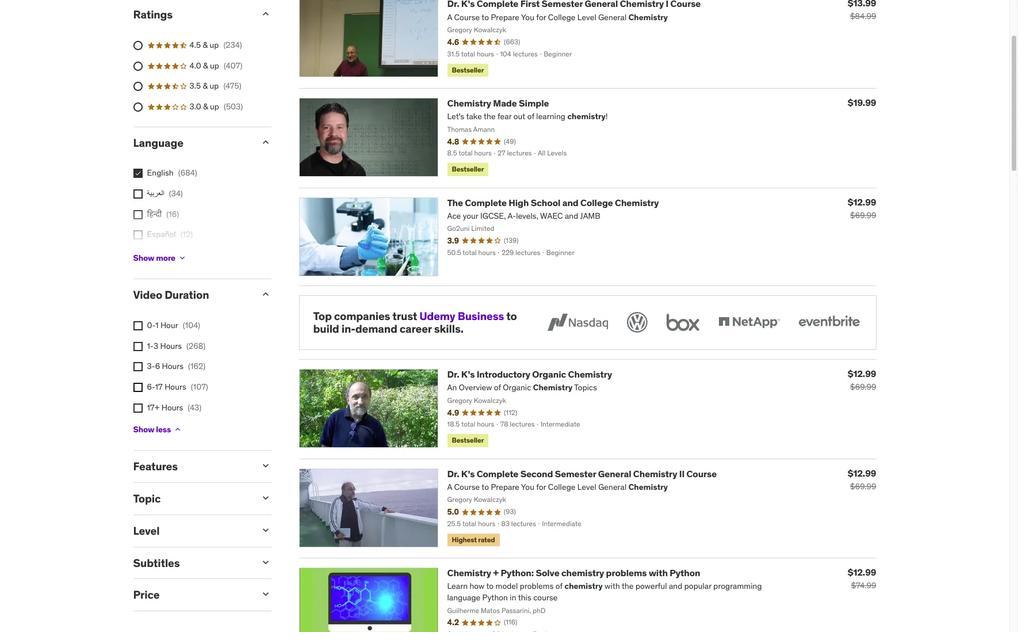 Task type: locate. For each thing, give the bounding box(es) containing it.
(268)
[[187, 341, 206, 351]]

video
[[133, 288, 162, 302]]

xsmall image for 17+
[[133, 403, 142, 412]]

& right 3.5
[[203, 81, 208, 91]]

features button
[[133, 459, 251, 473]]

4 small image from the top
[[260, 524, 271, 536]]

0 vertical spatial complete
[[465, 197, 507, 208]]

xsmall image left english
[[133, 169, 142, 178]]

3.0
[[190, 101, 201, 112]]

hours right 3
[[160, 341, 182, 351]]

show more button
[[133, 247, 187, 270]]

2 small image from the top
[[260, 136, 271, 148]]

k's
[[462, 368, 475, 380], [462, 468, 475, 479]]

dr. for dr. k's introductory organic chemistry
[[448, 368, 460, 380]]

0 vertical spatial k's
[[462, 368, 475, 380]]

top companies trust udemy business
[[313, 309, 504, 323]]

k's for complete
[[462, 468, 475, 479]]

show for language
[[133, 253, 154, 263]]

introductory
[[477, 368, 531, 380]]

chemistry left +
[[448, 567, 492, 579]]

3.5 & up (475)
[[190, 81, 242, 91]]

hours right 17
[[165, 382, 186, 392]]

5 small image from the top
[[260, 556, 271, 568]]

2 $12.99 from the top
[[848, 368, 877, 379]]

companies
[[334, 309, 390, 323]]

up
[[210, 40, 219, 50], [210, 60, 219, 71], [210, 81, 219, 91], [210, 101, 219, 112]]

2 vertical spatial $69.99
[[851, 481, 877, 491]]

xsmall image left हिन्दी
[[133, 210, 142, 219]]

(107)
[[191, 382, 208, 392]]

chemistry + python: solve chemistry problems with python
[[448, 567, 701, 579]]

xsmall image left 0-
[[133, 321, 142, 331]]

1 $12.99 $69.99 from the top
[[848, 196, 877, 220]]

xsmall image left 6-
[[133, 383, 142, 392]]

1 vertical spatial k's
[[462, 468, 475, 479]]

1 show from the top
[[133, 253, 154, 263]]

hours right "17+"
[[162, 402, 183, 412]]

xsmall image right more
[[178, 253, 187, 263]]

$12.99 for dr. k's introductory organic chemistry
[[848, 368, 877, 379]]

show for video duration
[[133, 424, 154, 434]]

&
[[203, 40, 208, 50], [203, 60, 208, 71], [203, 81, 208, 91], [203, 101, 208, 112]]

hour
[[161, 320, 178, 331]]

0 vertical spatial $12.99 $69.99
[[848, 196, 877, 220]]

python
[[670, 567, 701, 579]]

3 $12.99 from the top
[[848, 467, 877, 479]]

1 small image from the top
[[260, 460, 271, 472]]

subtitles
[[133, 556, 180, 570]]

duration
[[165, 288, 209, 302]]

topic button
[[133, 492, 251, 505]]

xsmall image right less
[[173, 425, 183, 434]]

$12.99 $69.99 for general
[[848, 467, 877, 491]]

$12.99 $74.99
[[848, 567, 877, 591]]

1 vertical spatial $12.99 $69.99
[[848, 368, 877, 392]]

$19.99
[[848, 97, 877, 108]]

xsmall image
[[133, 169, 142, 178], [133, 210, 142, 219], [133, 230, 142, 240], [178, 253, 187, 263], [133, 321, 142, 331], [133, 362, 142, 372], [173, 425, 183, 434]]

4.0
[[190, 60, 201, 71]]

3 small image from the top
[[260, 289, 271, 300]]

4 $12.99 from the top
[[848, 567, 877, 578]]

topic
[[133, 492, 161, 505]]

complete
[[465, 197, 507, 208], [477, 468, 519, 479]]

3 $12.99 $69.99 from the top
[[848, 467, 877, 491]]

3.0 & up (503)
[[190, 101, 243, 112]]

(475)
[[224, 81, 242, 91]]

python:
[[501, 567, 534, 579]]

subtitles button
[[133, 556, 251, 570]]

up left (234)
[[210, 40, 219, 50]]

school
[[531, 197, 561, 208]]

top
[[313, 309, 332, 323]]

price
[[133, 588, 160, 602]]

in-
[[342, 322, 356, 336]]

chemistry
[[562, 567, 605, 579]]

complete left the "second"
[[477, 468, 519, 479]]

$12.99 $69.99 for college
[[848, 196, 877, 220]]

$12.99 for the complete high school and college chemistry
[[848, 196, 877, 208]]

1 vertical spatial small image
[[260, 492, 271, 504]]

2 show from the top
[[133, 424, 154, 434]]

$12.99
[[848, 196, 877, 208], [848, 368, 877, 379], [848, 467, 877, 479], [848, 567, 877, 578]]

17+
[[147, 402, 160, 412]]

xsmall image
[[133, 189, 142, 199], [133, 342, 142, 351], [133, 383, 142, 392], [133, 403, 142, 412]]

xsmall image left español
[[133, 230, 142, 240]]

$69.99
[[851, 210, 877, 220], [851, 382, 877, 392], [851, 481, 877, 491]]

netapp image
[[716, 309, 783, 335]]

1 k's from the top
[[462, 368, 475, 380]]

volkswagen image
[[625, 309, 650, 335]]

small image for subtitles
[[260, 556, 271, 568]]

dr. k's complete second semester general chemistry ii course link
[[448, 468, 717, 479]]

1 dr. from the top
[[448, 368, 460, 380]]

xsmall image left 1-
[[133, 342, 142, 351]]

4.5 & up (234)
[[190, 40, 242, 50]]

1 $12.99 from the top
[[848, 196, 877, 208]]

0 vertical spatial dr.
[[448, 368, 460, 380]]

1 vertical spatial $69.99
[[851, 382, 877, 392]]

1 vertical spatial show
[[133, 424, 154, 434]]

xsmall image left العربية
[[133, 189, 142, 199]]

+
[[494, 567, 499, 579]]

3-
[[147, 361, 155, 372]]

up left (503)
[[210, 101, 219, 112]]

up for 4.0 & up
[[210, 60, 219, 71]]

xsmall image left 3- on the left bottom of the page
[[133, 362, 142, 372]]

show inside the show more button
[[133, 253, 154, 263]]

xsmall image for english
[[133, 169, 142, 178]]

$69.99 for general
[[851, 481, 877, 491]]

1 xsmall image from the top
[[133, 189, 142, 199]]

4 xsmall image from the top
[[133, 403, 142, 412]]

0 vertical spatial show
[[133, 253, 154, 263]]

& right 4.0 on the left top
[[203, 60, 208, 71]]

$12.99 for chemistry + python: solve chemistry problems with python
[[848, 567, 877, 578]]

1 vertical spatial complete
[[477, 468, 519, 479]]

up left "(407)"
[[210, 60, 219, 71]]

(16)
[[167, 209, 179, 219]]

english
[[147, 168, 174, 178]]

& right 4.5
[[203, 40, 208, 50]]

हिन्दी (16)
[[147, 209, 179, 219]]

2 k's from the top
[[462, 468, 475, 479]]

show left less
[[133, 424, 154, 434]]

less
[[156, 424, 171, 434]]

3 $69.99 from the top
[[851, 481, 877, 491]]

0 vertical spatial small image
[[260, 460, 271, 472]]

the complete high school and college chemistry link
[[448, 197, 659, 208]]

xsmall image left "17+"
[[133, 403, 142, 412]]

العربية (34)
[[147, 188, 183, 199]]

ratings button
[[133, 8, 251, 22]]

small image
[[260, 8, 271, 20], [260, 136, 271, 148], [260, 289, 271, 300], [260, 524, 271, 536], [260, 556, 271, 568], [260, 589, 271, 600]]

hours
[[160, 341, 182, 351], [162, 361, 184, 372], [165, 382, 186, 392], [162, 402, 183, 412]]

hours right 6
[[162, 361, 184, 372]]

1 $69.99 from the top
[[851, 210, 877, 220]]

hours for 1-3 hours
[[160, 341, 182, 351]]

(12)
[[181, 229, 193, 240]]

0 vertical spatial $69.99
[[851, 210, 877, 220]]

$12.99 for dr. k's complete second semester general chemistry ii course
[[848, 467, 877, 479]]

nasdaq image
[[545, 309, 611, 335]]

xsmall image for 3-6 hours
[[133, 362, 142, 372]]

2 dr. from the top
[[448, 468, 460, 479]]

skills.
[[434, 322, 464, 336]]

0-1 hour (104)
[[147, 320, 200, 331]]

complete right the
[[465, 197, 507, 208]]

$74.99
[[852, 580, 877, 591]]

xsmall image for हिन्दी
[[133, 210, 142, 219]]

show left more
[[133, 253, 154, 263]]

up left the (475)
[[210, 81, 219, 91]]

português
[[147, 250, 184, 260]]

dr.
[[448, 368, 460, 380], [448, 468, 460, 479]]

show
[[133, 253, 154, 263], [133, 424, 154, 434]]

4.0 & up (407)
[[190, 60, 243, 71]]

(34)
[[169, 188, 183, 199]]

1 vertical spatial dr.
[[448, 468, 460, 479]]

dr. k's introductory organic chemistry
[[448, 368, 613, 380]]

chemistry right college in the top of the page
[[615, 197, 659, 208]]

show inside show less "button"
[[133, 424, 154, 434]]

language button
[[133, 136, 251, 149]]

up for 3.5 & up
[[210, 81, 219, 91]]

1 small image from the top
[[260, 8, 271, 20]]

chemistry
[[448, 97, 492, 109], [615, 197, 659, 208], [569, 368, 613, 380], [634, 468, 678, 479], [448, 567, 492, 579]]

हिन्दी
[[147, 209, 162, 219]]

& for 3.5
[[203, 81, 208, 91]]

3 xsmall image from the top
[[133, 383, 142, 392]]

2 vertical spatial $12.99 $69.99
[[848, 467, 877, 491]]

small image for topic
[[260, 492, 271, 504]]

show less
[[133, 424, 171, 434]]

small image
[[260, 460, 271, 472], [260, 492, 271, 504]]

(407)
[[224, 60, 243, 71]]

chemistry left ii
[[634, 468, 678, 479]]

2 xsmall image from the top
[[133, 342, 142, 351]]

6 small image from the top
[[260, 589, 271, 600]]

& right 3.0
[[203, 101, 208, 112]]

2 small image from the top
[[260, 492, 271, 504]]



Task type: vqa. For each thing, say whether or not it's contained in the screenshot.
the topmost Science
no



Task type: describe. For each thing, give the bounding box(es) containing it.
features
[[133, 459, 178, 473]]

hours for 6-17 hours
[[165, 382, 186, 392]]

up for 4.5 & up
[[210, 40, 219, 50]]

video duration
[[133, 288, 209, 302]]

small image for features
[[260, 460, 271, 472]]

show more
[[133, 253, 176, 263]]

1
[[155, 320, 159, 331]]

organic
[[533, 368, 567, 380]]

17
[[155, 382, 163, 392]]

problems
[[606, 567, 647, 579]]

more
[[156, 253, 176, 263]]

3-6 hours (162)
[[147, 361, 206, 372]]

english (684)
[[147, 168, 197, 178]]

3
[[154, 341, 158, 351]]

chemistry + python: solve chemistry problems with python link
[[448, 567, 701, 579]]

show less button
[[133, 418, 183, 441]]

small image for ratings
[[260, 8, 271, 20]]

to build in-demand career skills.
[[313, 309, 517, 336]]

level
[[133, 524, 160, 538]]

chemistry made simple link
[[448, 97, 549, 109]]

k's for introductory
[[462, 368, 475, 380]]

box image
[[664, 309, 703, 335]]

2 $12.99 $69.99 from the top
[[848, 368, 877, 392]]

6-17 hours (107)
[[147, 382, 208, 392]]

college
[[581, 197, 613, 208]]

17+ hours (43)
[[147, 402, 202, 412]]

chemistry right the organic
[[569, 368, 613, 380]]

xsmall image for 0-1 hour
[[133, 321, 142, 331]]

xsmall image for 6-
[[133, 383, 142, 392]]

dr. k's introductory organic chemistry link
[[448, 368, 613, 380]]

(43)
[[188, 402, 202, 412]]

(684)
[[178, 168, 197, 178]]

and
[[563, 197, 579, 208]]

second
[[521, 468, 553, 479]]

xsmall image inside show less "button"
[[173, 425, 183, 434]]

made
[[494, 97, 517, 109]]

udemy
[[420, 309, 456, 323]]

$69.99 for college
[[851, 210, 877, 220]]

(503)
[[224, 101, 243, 112]]

demand
[[356, 322, 398, 336]]

semester
[[555, 468, 597, 479]]

general
[[599, 468, 632, 479]]

career
[[400, 322, 432, 336]]

to
[[507, 309, 517, 323]]

with
[[649, 567, 668, 579]]

the
[[448, 197, 463, 208]]

up for 3.0 & up
[[210, 101, 219, 112]]

1-
[[147, 341, 154, 351]]

course
[[687, 468, 717, 479]]

dr. for dr. k's complete second semester general chemistry ii course
[[448, 468, 460, 479]]

small image for language
[[260, 136, 271, 148]]

xsmall image for 1-
[[133, 342, 142, 351]]

(104)
[[183, 320, 200, 331]]

language
[[133, 136, 184, 149]]

0-
[[147, 320, 155, 331]]

1-3 hours (268)
[[147, 341, 206, 351]]

level button
[[133, 524, 251, 538]]

العربية
[[147, 188, 164, 199]]

udemy business link
[[420, 309, 504, 323]]

& for 3.0
[[203, 101, 208, 112]]

$84.99
[[851, 11, 877, 22]]

hours for 3-6 hours
[[162, 361, 184, 372]]

build
[[313, 322, 339, 336]]

ratings
[[133, 8, 173, 22]]

4.5
[[190, 40, 201, 50]]

6
[[155, 361, 160, 372]]

3.5
[[190, 81, 201, 91]]

chemistry left made in the top of the page
[[448, 97, 492, 109]]

(162)
[[188, 361, 206, 372]]

eventbrite image
[[796, 309, 863, 335]]

6-
[[147, 382, 155, 392]]

high
[[509, 197, 529, 208]]

solve
[[536, 567, 560, 579]]

small image for level
[[260, 524, 271, 536]]

& for 4.5
[[203, 40, 208, 50]]

trust
[[393, 309, 417, 323]]

video duration button
[[133, 288, 251, 302]]

simple
[[519, 97, 549, 109]]

xsmall image for español
[[133, 230, 142, 240]]

small image for video duration
[[260, 289, 271, 300]]

xsmall image inside the show more button
[[178, 253, 187, 263]]

small image for price
[[260, 589, 271, 600]]

(234)
[[224, 40, 242, 50]]

business
[[458, 309, 504, 323]]

2 $69.99 from the top
[[851, 382, 877, 392]]

the complete high school and college chemistry
[[448, 197, 659, 208]]

price button
[[133, 588, 251, 602]]

dr. k's complete second semester general chemistry ii course
[[448, 468, 717, 479]]

& for 4.0
[[203, 60, 208, 71]]

xsmall image for العربية
[[133, 189, 142, 199]]



